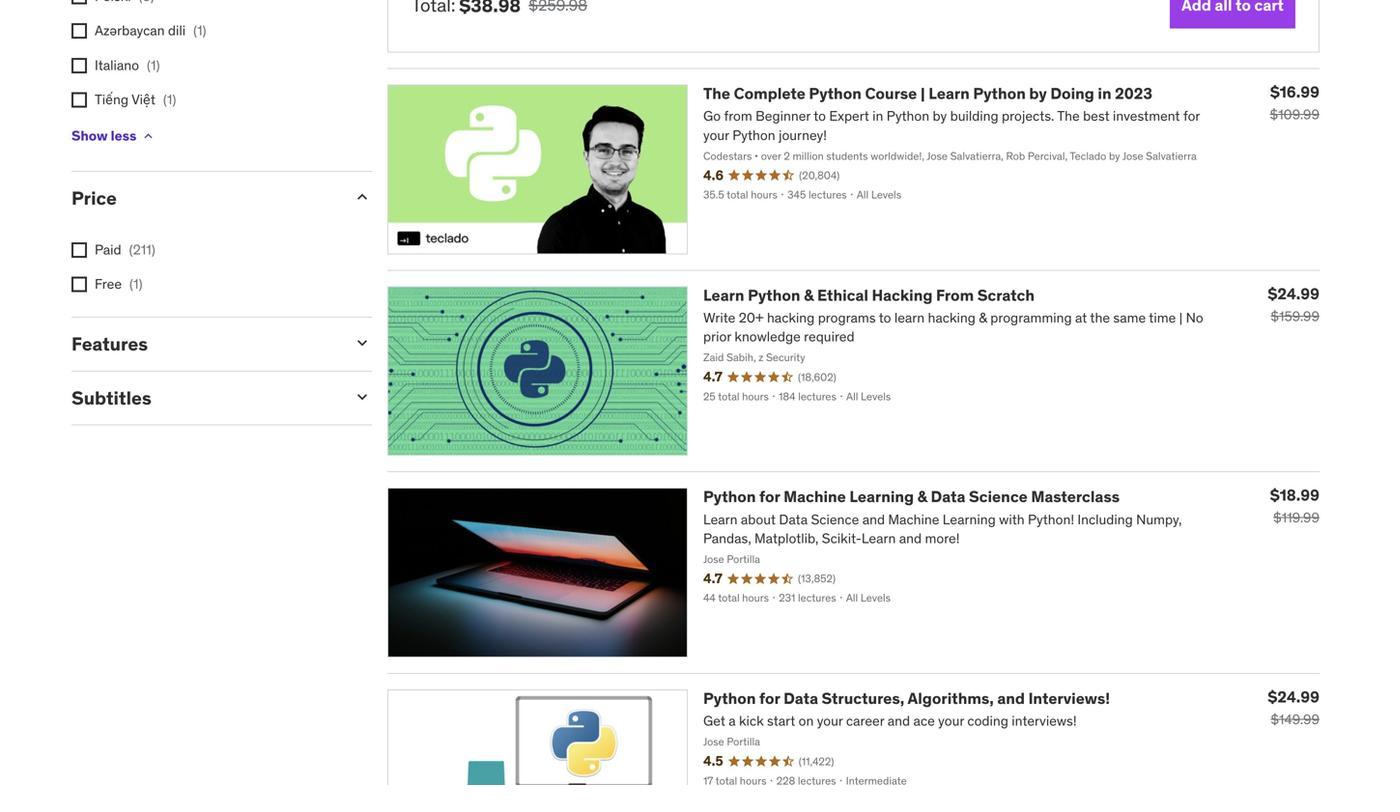 Task type: describe. For each thing, give the bounding box(es) containing it.
learn python & ethical hacking from scratch link
[[704, 285, 1035, 305]]

for for machine
[[760, 487, 781, 507]]

(1) down azərbaycan dili (1) at the top left
[[147, 56, 160, 74]]

and
[[998, 689, 1026, 709]]

0 horizontal spatial learn
[[704, 285, 745, 305]]

xsmall image for italiano (1)
[[72, 58, 87, 73]]

the complete python course | learn python by doing in 2023 link
[[704, 84, 1153, 103]]

small image for price
[[353, 188, 372, 207]]

the
[[704, 84, 731, 103]]

$149.99
[[1271, 711, 1320, 729]]

price button
[[72, 187, 337, 210]]

$16.99
[[1271, 82, 1320, 102]]

$119.99
[[1274, 510, 1320, 527]]

|
[[921, 84, 926, 103]]

the complete python course | learn python by doing in 2023
[[704, 84, 1153, 103]]

python for data structures, algorithms, and interviews! link
[[704, 689, 1111, 709]]

italiano (1)
[[95, 56, 160, 74]]

italiano
[[95, 56, 139, 74]]

small image for subtitles
[[353, 387, 372, 407]]

ethical
[[818, 285, 869, 305]]

$159.99
[[1272, 308, 1320, 325]]

subtitles button
[[72, 386, 337, 410]]

doing
[[1051, 84, 1095, 103]]

azərbaycan
[[95, 22, 165, 39]]

for for data
[[760, 689, 781, 709]]

xsmall image for free (1)
[[72, 277, 87, 292]]

0 horizontal spatial data
[[784, 689, 819, 709]]

learning
[[850, 487, 915, 507]]

show less button
[[72, 117, 156, 156]]

1 horizontal spatial &
[[918, 487, 928, 507]]

1 horizontal spatial data
[[931, 487, 966, 507]]

$18.99 $119.99
[[1271, 486, 1320, 527]]

features button
[[72, 333, 337, 356]]

(211)
[[129, 241, 155, 258]]

tiếng việt (1)
[[95, 91, 176, 108]]

0 vertical spatial learn
[[929, 84, 970, 103]]

(1) right việt
[[163, 91, 176, 108]]

complete
[[734, 84, 806, 103]]

structures,
[[822, 689, 905, 709]]

$109.99
[[1271, 106, 1320, 123]]

masterclass
[[1032, 487, 1120, 507]]

machine
[[784, 487, 847, 507]]

hacking
[[872, 285, 933, 305]]

$24.99 $159.99
[[1269, 284, 1320, 325]]

by
[[1030, 84, 1048, 103]]



Task type: locate. For each thing, give the bounding box(es) containing it.
python
[[809, 84, 862, 103], [974, 84, 1026, 103], [748, 285, 801, 305], [704, 487, 756, 507], [704, 689, 756, 709]]

$24.99 $149.99
[[1269, 688, 1320, 729]]

việt
[[132, 91, 156, 108]]

paid (211)
[[95, 241, 155, 258]]

xsmall image
[[72, 0, 87, 4], [72, 58, 87, 73], [72, 92, 87, 108], [140, 129, 156, 144], [72, 242, 87, 258], [72, 277, 87, 292]]

0 vertical spatial small image
[[353, 188, 372, 207]]

(1)
[[193, 22, 206, 39], [147, 56, 160, 74], [163, 91, 176, 108], [130, 275, 143, 293]]

0 vertical spatial $24.99
[[1269, 284, 1320, 304]]

1 small image from the top
[[353, 188, 372, 207]]

xsmall image
[[72, 23, 87, 39]]

2 $24.99 from the top
[[1269, 688, 1320, 708]]

show less
[[72, 127, 137, 145]]

python for machine learning & data science masterclass link
[[704, 487, 1120, 507]]

$24.99 up $149.99
[[1269, 688, 1320, 708]]

1 vertical spatial &
[[918, 487, 928, 507]]

for left "machine"
[[760, 487, 781, 507]]

free (1)
[[95, 275, 143, 293]]

price
[[72, 187, 117, 210]]

xsmall image right less
[[140, 129, 156, 144]]

(1) right dili
[[193, 22, 206, 39]]

features
[[72, 333, 148, 356]]

for left structures,
[[760, 689, 781, 709]]

1 for from the top
[[760, 487, 781, 507]]

small image
[[353, 333, 372, 353]]

1 horizontal spatial learn
[[929, 84, 970, 103]]

learn python & ethical hacking from scratch
[[704, 285, 1035, 305]]

interviews!
[[1029, 689, 1111, 709]]

0 horizontal spatial &
[[804, 285, 814, 305]]

python for data structures, algorithms, and interviews!
[[704, 689, 1111, 709]]

data
[[931, 487, 966, 507], [784, 689, 819, 709]]

&
[[804, 285, 814, 305], [918, 487, 928, 507]]

$24.99
[[1269, 284, 1320, 304], [1269, 688, 1320, 708]]

learn
[[929, 84, 970, 103], [704, 285, 745, 305]]

$24.99 for learn python & ethical hacking from scratch
[[1269, 284, 1320, 304]]

dili
[[168, 22, 186, 39]]

xsmall image inside show less button
[[140, 129, 156, 144]]

xsmall image for tiếng việt (1)
[[72, 92, 87, 108]]

science
[[969, 487, 1028, 507]]

0 vertical spatial &
[[804, 285, 814, 305]]

1 vertical spatial $24.99
[[1269, 688, 1320, 708]]

$24.99 up $159.99
[[1269, 284, 1320, 304]]

$24.99 for python for data structures, algorithms, and interviews!
[[1269, 688, 1320, 708]]

show
[[72, 127, 108, 145]]

xsmall image up xsmall image
[[72, 0, 87, 4]]

python for machine learning & data science masterclass
[[704, 487, 1120, 507]]

xsmall image down xsmall image
[[72, 58, 87, 73]]

from
[[937, 285, 975, 305]]

xsmall image left 'tiếng'
[[72, 92, 87, 108]]

1 vertical spatial small image
[[353, 387, 372, 407]]

& right learning
[[918, 487, 928, 507]]

1 $24.99 from the top
[[1269, 284, 1320, 304]]

algorithms,
[[908, 689, 994, 709]]

paid
[[95, 241, 121, 258]]

0 vertical spatial for
[[760, 487, 781, 507]]

& left ethical
[[804, 285, 814, 305]]

(1) right the free
[[130, 275, 143, 293]]

xsmall image left the free
[[72, 277, 87, 292]]

small image
[[353, 188, 372, 207], [353, 387, 372, 407]]

tiếng
[[95, 91, 129, 108]]

1 vertical spatial data
[[784, 689, 819, 709]]

$16.99 $109.99
[[1271, 82, 1320, 123]]

1 vertical spatial for
[[760, 689, 781, 709]]

2023
[[1116, 84, 1153, 103]]

xsmall image for paid (211)
[[72, 242, 87, 258]]

data left science
[[931, 487, 966, 507]]

for
[[760, 487, 781, 507], [760, 689, 781, 709]]

azərbaycan dili (1)
[[95, 22, 206, 39]]

xsmall image left the 'paid'
[[72, 242, 87, 258]]

scratch
[[978, 285, 1035, 305]]

1 vertical spatial learn
[[704, 285, 745, 305]]

subtitles
[[72, 386, 152, 410]]

2 small image from the top
[[353, 387, 372, 407]]

$18.99
[[1271, 486, 1320, 506]]

course
[[866, 84, 918, 103]]

data left structures,
[[784, 689, 819, 709]]

free
[[95, 275, 122, 293]]

0 vertical spatial data
[[931, 487, 966, 507]]

in
[[1098, 84, 1112, 103]]

2 for from the top
[[760, 689, 781, 709]]

less
[[111, 127, 137, 145]]



Task type: vqa. For each thing, say whether or not it's contained in the screenshot.
Course
yes



